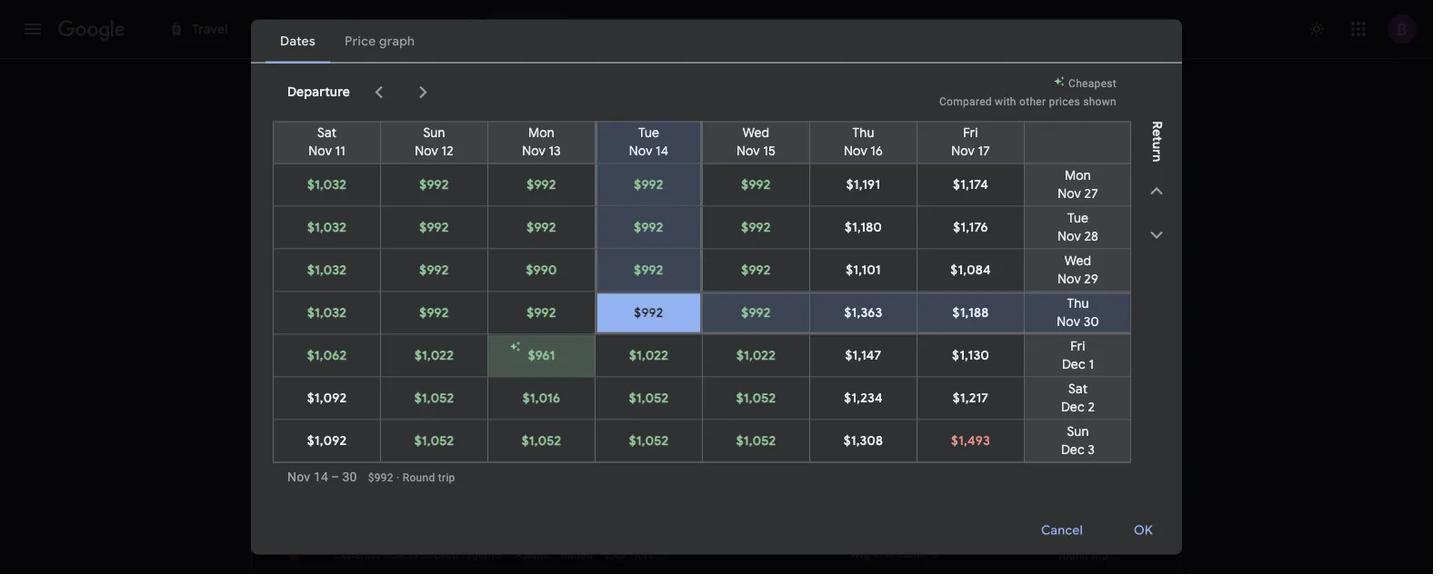 Task type: vqa. For each thing, say whether or not it's contained in the screenshot.
the rightmost $1,022
yes



Task type: locate. For each thing, give the bounding box(es) containing it.
0 horizontal spatial thu
[[853, 125, 875, 141]]

1 vertical spatial hr
[[734, 412, 744, 425]]

$1,032 button up the departing
[[274, 250, 380, 292]]

0 vertical spatial airlines
[[455, 188, 500, 205]]

wed inside wed nov 15
[[743, 125, 770, 141]]

round down 992 us dollars text field
[[1059, 413, 1089, 426]]

price inside popup button
[[628, 188, 659, 205]]

$1,022 right adult.
[[737, 348, 776, 364]]

tickets down the · at the left of the page
[[384, 549, 418, 562]]

1 horizontal spatial price
[[1095, 264, 1126, 280]]

best departing flights
[[251, 317, 433, 340]]

$1,092 up turkish
[[307, 391, 347, 407]]

price down 14
[[628, 188, 659, 205]]

0 vertical spatial min
[[666, 390, 690, 409]]

connecting airports button
[[891, 182, 1054, 211]]

0 vertical spatial fri
[[964, 125, 978, 141]]

0 vertical spatial co
[[905, 390, 927, 409]]

none search field containing all filters
[[251, 84, 1182, 241]]

trip right the round
[[438, 472, 455, 485]]

layover (1 of 1) is a 7 hr 35 min overnight layover at istanbul airport in i̇stanbul. element
[[724, 412, 843, 426]]

0 vertical spatial nov 14 – 30
[[387, 265, 456, 282]]

price graph button
[[1048, 256, 1179, 288]]

0 horizontal spatial prices
[[318, 265, 356, 282]]

Return text field
[[1041, 125, 1125, 174]]

0 horizontal spatial 14 – 30
[[314, 470, 357, 485]]

sun up 12
[[423, 125, 445, 141]]

0 horizontal spatial nov 14 – 30
[[287, 470, 357, 485]]

Arrival time: 6:20 PM on  Thursday, November 16. text field
[[406, 390, 470, 409]]

0 horizontal spatial 2
[[465, 390, 470, 402]]

0 vertical spatial separate tickets booked together
[[336, 481, 504, 493]]

1 right scroll left image
[[412, 92, 420, 107]]

min right 35
[[763, 412, 782, 425]]

$1,032 down filters
[[307, 220, 347, 236]]

scroll right image
[[412, 81, 434, 103]]

1 horizontal spatial 30
[[1084, 314, 1099, 331]]

1 booked from the top
[[421, 481, 459, 493]]

0 vertical spatial thu
[[853, 125, 875, 141]]

$1,022 button up the 6:20 pm
[[381, 335, 488, 377]]

best departing flights main content
[[251, 256, 1182, 575]]

mon for 27
[[1065, 168, 1091, 184]]

$1,188 button
[[918, 294, 1024, 332]]

hr left 40
[[627, 390, 641, 409]]

0 vertical spatial separate tickets booked together. this trip includes tickets from multiple airlines. missed connections may be protected by kiwi.com.. element
[[336, 481, 504, 493]]

shown
[[1083, 95, 1117, 108]]

1 vertical spatial kg
[[879, 458, 895, 477]]

0 horizontal spatial $1,022 button
[[381, 335, 488, 377]]

0 horizontal spatial fees
[[646, 344, 668, 357]]

price for price
[[628, 188, 659, 205]]

2 booked from the top
[[421, 549, 459, 562]]

swap origin and destination. image
[[529, 138, 551, 160]]

1 vertical spatial icn
[[634, 549, 653, 562]]

1 horizontal spatial $1,022 button
[[596, 335, 702, 377]]

hr inside layover (1 of 1) is a 7 hr 35 min overnight layover at istanbul airport in i̇stanbul. element
[[734, 412, 744, 425]]

$1,022 left learn more about ranking image
[[415, 348, 454, 364]]

compared
[[940, 95, 992, 108]]

1 horizontal spatial wed
[[1065, 253, 1092, 270]]

separate tickets booked together. this trip includes tickets from multiple airlines. missed connections may be protected by kiwi.com.. element down 4:10 pm
[[336, 481, 504, 493]]

– for 4:10 pm
[[394, 458, 403, 477]]

$1,032 button down 11
[[274, 164, 380, 206]]

2 up the 3
[[1088, 400, 1095, 416]]

lax down 'total duration 30 hr 40 min.' element
[[606, 412, 627, 425]]

stop
[[733, 390, 763, 409]]

departure
[[287, 84, 350, 101]]

$961 button
[[488, 335, 595, 377]]

asiana
[[515, 549, 550, 562]]

price graph
[[1095, 264, 1164, 280]]

0 horizontal spatial mon
[[529, 125, 555, 141]]

1 and from the left
[[370, 344, 389, 357]]

price inside button
[[1095, 264, 1126, 280]]

3 $1,032 from the top
[[307, 262, 347, 279]]

1 separate tickets booked together from the top
[[336, 481, 504, 493]]

icn down 40
[[634, 412, 653, 425]]

tickets for first separate tickets booked together. this trip includes tickets from multiple airlines. missed connections may be protected by kiwi.com.. 'element' from the bottom of the best departing flights main content
[[384, 549, 418, 562]]

$1,092 down turkish
[[307, 433, 347, 450]]

airlines inside popup button
[[455, 188, 500, 205]]

2 vertical spatial +
[[459, 458, 464, 470]]

cancel button
[[1020, 509, 1105, 553]]

29
[[1084, 271, 1099, 288]]

together for second separate tickets booked together. this trip includes tickets from multiple airlines. missed connections may be protected by kiwi.com.. 'element' from the bottom
[[462, 481, 504, 493]]

1 horizontal spatial fri
[[1071, 339, 1086, 355]]

1 horizontal spatial thu
[[1067, 296, 1089, 312]]

1 horizontal spatial 13
[[606, 458, 620, 477]]

airlines down leaves los angeles international airport at 6:40 pm on tuesday, november 14 and arrives at incheon international airport at 6:20 pm on thursday, november 16. element
[[376, 412, 414, 425]]

fri left sort
[[1071, 339, 1086, 355]]

 image
[[508, 549, 511, 562]]

2 separate from the top
[[336, 549, 381, 562]]

round for $992
[[1059, 413, 1089, 426]]

$961
[[528, 348, 555, 364]]

dec left the 3
[[1061, 442, 1085, 459]]

$1,101 button
[[810, 250, 917, 292]]

booked down the round
[[421, 549, 459, 562]]

kg right 628 at the bottom right
[[879, 458, 895, 477]]

1 vertical spatial separate
[[336, 549, 381, 562]]

taxes
[[606, 344, 634, 357]]

1 stop flight. element
[[724, 390, 763, 412]]

price
[[341, 344, 367, 357]]

emissions inside 'popup button'
[[874, 549, 926, 561]]

$1,052 down $1,016
[[522, 433, 561, 450]]

2 separate tickets booked together from the top
[[336, 549, 504, 562]]

2 vertical spatial hr
[[623, 458, 637, 477]]

$1,052 down taxes
[[629, 391, 669, 407]]

2 lax from the top
[[606, 549, 627, 562]]

nov 14 – 30
[[387, 265, 456, 282], [287, 470, 357, 485]]

2 right the 6:20 pm
[[465, 390, 470, 402]]

hr left 20
[[623, 458, 637, 477]]

2 inside 6:20 pm + 2
[[465, 390, 470, 402]]

duration
[[1073, 188, 1125, 205]]

lax right united
[[606, 549, 627, 562]]

min for 20
[[661, 458, 685, 477]]

price
[[628, 188, 659, 205], [1095, 264, 1126, 280]]

nov left 11
[[309, 143, 332, 160]]

– right united
[[627, 549, 634, 562]]

together left 'asiana' on the bottom of the page
[[462, 549, 504, 562]]

total duration 13 hr 20 min. element
[[606, 458, 724, 480]]

1 vertical spatial together
[[462, 549, 504, 562]]

nov left 17
[[952, 143, 975, 160]]

1 vertical spatial fri
[[1071, 339, 1086, 355]]

$990
[[526, 262, 557, 279]]

wed nov 15
[[737, 125, 776, 160]]

hr right 7
[[734, 412, 744, 425]]

$1,234
[[844, 391, 883, 407]]

0 vertical spatial round
[[1059, 413, 1089, 426]]

co for 1,196 kg co
[[905, 390, 927, 409]]

wed inside the mon nov 27 tue nov 28 wed nov 29 thu nov 30 fri dec 1 sat dec 2 sun dec 3
[[1065, 253, 1092, 270]]

1 vertical spatial 14 – 30
[[314, 470, 357, 485]]

1 $1,022 from the left
[[415, 348, 454, 364]]

1 vertical spatial co
[[898, 458, 921, 477]]

booked
[[421, 481, 459, 493], [421, 549, 459, 562]]

$1,052 up 20
[[629, 433, 669, 450]]

1 horizontal spatial prices
[[1049, 95, 1080, 108]]

1 separate from the top
[[336, 481, 381, 493]]

0 vertical spatial sat
[[317, 125, 337, 141]]

2 vertical spatial trip
[[1092, 550, 1109, 563]]

filters
[[304, 188, 339, 205]]

1 together from the top
[[462, 481, 504, 493]]

wed up 15
[[743, 125, 770, 141]]

3 $1,032 button from the top
[[274, 250, 380, 292]]

tue up 14
[[638, 125, 659, 141]]

together down arrival time: 4:10 pm on  wednesday, november 15. text field
[[462, 481, 504, 493]]

learn more about ranking image
[[459, 342, 476, 359]]

$1,191
[[847, 177, 881, 193]]

$1,032 right all
[[307, 177, 347, 193]]

thu up 16 on the right of the page
[[853, 125, 875, 141]]

30 hr 40 min lax – icn
[[606, 390, 690, 425]]

13 up bags
[[549, 143, 561, 160]]

1 vertical spatial airlines
[[376, 412, 414, 425]]

compared with other prices shown
[[940, 95, 1117, 108]]

emissions down 1,196 kg co
[[882, 412, 934, 425]]

thu down 29 in the right of the page
[[1067, 296, 1089, 312]]

1 vertical spatial round
[[1059, 550, 1089, 563]]

$1,032 button up on
[[274, 292, 380, 334]]

sat inside the mon nov 27 tue nov 28 wed nov 29 thu nov 30 fri dec 1 sat dec 2 sun dec 3
[[1069, 382, 1088, 398]]

trip down 992 us dollars text field
[[1092, 413, 1109, 426]]

1 horizontal spatial nov 14 – 30
[[387, 265, 456, 282]]

1 vertical spatial sat
[[1069, 382, 1088, 398]]

trip down $1,477 text box
[[1092, 550, 1109, 563]]

based
[[292, 344, 323, 357]]

0 vertical spatial 14 – 30
[[415, 265, 456, 282]]

wed up 29 in the right of the page
[[1065, 253, 1092, 270]]

separate tickets booked together for first separate tickets booked together. this trip includes tickets from multiple airlines. missed connections may be protected by kiwi.com.. 'element' from the bottom of the best departing flights main content
[[336, 549, 504, 562]]

1 icn from the top
[[634, 412, 653, 425]]

nov left 12
[[415, 143, 438, 160]]

$1,022
[[415, 348, 454, 364], [629, 348, 668, 364], [737, 348, 776, 364]]

round inside $992 round trip
[[1059, 413, 1089, 426]]

Departure time: 6:40 PM. text field
[[336, 390, 390, 409]]

$1,022 button up 40
[[596, 335, 702, 377]]

hr inside 30 hr 40 min lax – icn
[[627, 390, 641, 409]]

prices include required taxes + fees for 1 adult. optional charges and bag fees may apply. passenger assistance
[[486, 344, 1058, 357]]

1 tickets from the top
[[384, 481, 418, 493]]

1 vertical spatial $1,092
[[307, 433, 347, 450]]

bag fees button
[[841, 344, 885, 357]]

separate tickets booked together down the round
[[336, 549, 504, 562]]

airlines button
[[444, 182, 531, 211]]

0 vertical spatial price
[[628, 188, 659, 205]]

airlines up 'track prices from los angeles to seoul departing 2023-11-14 and returning 2023-11-30' image
[[455, 188, 500, 205]]

0 vertical spatial booked
[[421, 481, 459, 493]]

nov up bags popup button
[[522, 143, 546, 160]]

separate tickets booked together. this trip includes tickets from multiple airlines. missed connections may be protected by kiwi.com.. element down the round
[[336, 549, 504, 562]]

None search field
[[251, 84, 1182, 241]]

mon inside mon nov 13
[[529, 125, 555, 141]]

0 vertical spatial hr
[[627, 390, 641, 409]]

0 vertical spatial tue
[[638, 125, 659, 141]]

1 round from the top
[[1059, 413, 1089, 426]]

wed
[[743, 125, 770, 141], [1065, 253, 1092, 270]]

icn right united
[[634, 549, 653, 562]]

1 inside 9:50 am – 4:10 pm + 1
[[464, 458, 467, 470]]

track prices from los angeles to seoul departing 2023-11-14 and returning 2023-11-30 image
[[465, 265, 498, 277]]

2 vertical spatial dec
[[1061, 442, 1085, 459]]

emissions for avg emissions
[[874, 549, 926, 561]]

0 horizontal spatial sat
[[317, 125, 337, 141]]

2 inside the mon nov 27 tue nov 28 wed nov 29 thu nov 30 fri dec 1 sat dec 2 sun dec 3
[[1088, 400, 1095, 416]]

0 vertical spatial wed
[[743, 125, 770, 141]]

scroll left image
[[368, 81, 390, 103]]

0 horizontal spatial tue
[[638, 125, 659, 141]]

0 horizontal spatial airlines
[[376, 412, 414, 425]]

1 $1,092 from the top
[[307, 391, 347, 407]]

trip inside $1,477 round trip
[[1092, 550, 1109, 563]]

turkish airlines
[[336, 412, 414, 425]]

13 left 20
[[606, 458, 620, 477]]

round inside $1,477 round trip
[[1059, 550, 1089, 563]]

prices right track
[[318, 265, 356, 282]]

and right price at the bottom of page
[[370, 344, 389, 357]]

nov inside sat nov 11
[[309, 143, 332, 160]]

$1,130
[[952, 348, 989, 364]]

0 vertical spatial 30
[[1084, 314, 1099, 331]]

co up +52% emissions
[[905, 390, 927, 409]]

nov left 16 on the right of the page
[[844, 143, 868, 160]]

0 horizontal spatial sun
[[423, 125, 445, 141]]

scroll up image
[[1146, 181, 1168, 202]]

14 – 30 left $992 text box
[[314, 470, 357, 485]]

1 vertical spatial wed
[[1065, 253, 1092, 270]]

Departure text field
[[888, 125, 971, 174]]

1 vertical spatial 13
[[606, 458, 620, 477]]

$1,176
[[953, 220, 988, 236]]

2 together from the top
[[462, 549, 504, 562]]

0 vertical spatial 13
[[549, 143, 561, 160]]

2 separate tickets booked together. this trip includes tickets from multiple airlines. missed connections may be protected by kiwi.com.. element from the top
[[336, 549, 504, 562]]

14 – 30 left 'track prices from los angeles to seoul departing 2023-11-14 and returning 2023-11-30' image
[[415, 265, 456, 282]]

separate tickets booked together. this trip includes tickets from multiple airlines. missed connections may be protected by kiwi.com.. element
[[336, 481, 504, 493], [336, 549, 504, 562]]

0 horizontal spatial and
[[370, 344, 389, 357]]

fri inside the mon nov 27 tue nov 28 wed nov 29 thu nov 30 fri dec 1 sat dec 2 sun dec 3
[[1071, 339, 1086, 355]]

1 horizontal spatial tue
[[1068, 211, 1089, 227]]

mon inside the mon nov 27 tue nov 28 wed nov 29 thu nov 30 fri dec 1 sat dec 2 sun dec 3
[[1065, 168, 1091, 184]]

ist
[[785, 412, 802, 425]]

dec
[[1062, 357, 1086, 373], [1061, 400, 1085, 416], [1061, 442, 1085, 459]]

hr
[[627, 390, 641, 409], [734, 412, 744, 425], [623, 458, 637, 477]]

include
[[521, 344, 558, 357]]

mon up 27
[[1065, 168, 1091, 184]]

min right 20
[[661, 458, 685, 477]]

1 vertical spatial +
[[459, 390, 465, 402]]

1 lax from the top
[[606, 412, 627, 425]]

1
[[412, 92, 420, 107], [689, 344, 695, 357], [1089, 357, 1094, 373], [724, 390, 730, 409], [464, 458, 467, 470]]

15
[[763, 143, 776, 160]]

dec up 1270 us dollars text field
[[1061, 400, 1085, 416]]

2 $1,032 from the top
[[307, 220, 347, 236]]

fees right bag
[[863, 344, 885, 357]]

2 fees from the left
[[863, 344, 885, 357]]

9:50 am
[[336, 458, 391, 477]]

1 vertical spatial thu
[[1067, 296, 1089, 312]]

0 vertical spatial trip
[[1092, 413, 1109, 426]]

nov inside "sun nov 12"
[[415, 143, 438, 160]]

$1,180
[[845, 220, 882, 236]]

$1,308 button
[[810, 421, 917, 463]]

0 horizontal spatial price
[[628, 188, 659, 205]]

on
[[326, 344, 338, 357]]

0 vertical spatial $1,092 button
[[274, 378, 380, 420]]

2
[[465, 390, 470, 402], [1088, 400, 1095, 416], [921, 464, 928, 480]]

2 round from the top
[[1059, 550, 1089, 563]]

hr for 20
[[623, 458, 637, 477]]

kg inside 628 kg co 2
[[879, 458, 895, 477]]

2 icn from the top
[[634, 549, 653, 562]]

1 stop
[[724, 390, 763, 409]]

passenger assistance button
[[945, 344, 1058, 357]]

nov 14 – 30 up flights
[[387, 265, 456, 282]]

and left bag
[[819, 344, 838, 357]]

0 vertical spatial –
[[627, 412, 634, 425]]

1 horizontal spatial and
[[819, 344, 838, 357]]

1 $1,032 button from the top
[[274, 164, 380, 206]]

emissions right avg
[[874, 549, 926, 561]]

$1,022 button
[[381, 335, 488, 377], [596, 335, 702, 377], [703, 335, 809, 377]]

2 vertical spatial –
[[627, 549, 634, 562]]

$1,052 down convenience
[[415, 391, 454, 407]]

2 horizontal spatial $1,022
[[737, 348, 776, 364]]

1 vertical spatial min
[[763, 412, 782, 425]]

price left graph
[[1095, 264, 1126, 280]]

booked for first separate tickets booked together. this trip includes tickets from multiple airlines. missed connections may be protected by kiwi.com.. 'element' from the bottom of the best departing flights main content
[[421, 549, 459, 562]]

1 vertical spatial mon
[[1065, 168, 1091, 184]]

$1,022 button up stop
[[703, 335, 809, 377]]

min inside 30 hr 40 min lax – icn
[[666, 390, 690, 409]]

0 vertical spatial icn
[[634, 412, 653, 425]]

1 vertical spatial separate tickets booked together. this trip includes tickets from multiple airlines. missed connections may be protected by kiwi.com.. element
[[336, 549, 504, 562]]

thu inside thu nov 16
[[853, 125, 875, 141]]

14
[[656, 143, 669, 160]]

any dates
[[535, 265, 596, 282]]

1 horizontal spatial mon
[[1065, 168, 1091, 184]]

0 vertical spatial sun
[[423, 125, 445, 141]]

0 horizontal spatial fri
[[964, 125, 978, 141]]

1 vertical spatial tue
[[1068, 211, 1089, 227]]

1 horizontal spatial $1,022
[[629, 348, 668, 364]]

$1,363 button
[[810, 294, 917, 332]]

1 horizontal spatial sun
[[1067, 424, 1089, 441]]

fri nov 17
[[952, 125, 990, 160]]

1 horizontal spatial 2
[[921, 464, 928, 480]]

sun up the 3
[[1067, 424, 1089, 441]]

0 horizontal spatial $1,022
[[415, 348, 454, 364]]

fees left for
[[646, 344, 668, 357]]

1 right 4:10 pm
[[464, 458, 467, 470]]

4:10 pm
[[407, 458, 459, 477]]

sort by:
[[1106, 342, 1153, 358]]

nov left 15
[[737, 143, 760, 160]]

1 vertical spatial dec
[[1061, 400, 1085, 416]]

1 vertical spatial price
[[1095, 264, 1126, 280]]

0 vertical spatial separate
[[336, 481, 381, 493]]

passenger
[[945, 344, 999, 357]]

hr inside total duration 13 hr 20 min. element
[[623, 458, 637, 477]]

optional
[[730, 344, 773, 357]]

7
[[724, 412, 731, 425]]

round
[[1059, 413, 1089, 426], [1059, 550, 1089, 563]]

trip inside $992 round trip
[[1092, 413, 1109, 426]]

0 horizontal spatial 30
[[606, 390, 623, 409]]

booked down arrival time: 4:10 pm on  wednesday, november 15. text field
[[421, 481, 459, 493]]

$1,022 left for
[[629, 348, 668, 364]]

30 left 40
[[606, 390, 623, 409]]

30 down 29 in the right of the page
[[1084, 314, 1099, 331]]

for
[[671, 344, 686, 357]]

by:
[[1135, 342, 1153, 358]]

$1,032 button
[[274, 164, 380, 206], [274, 207, 380, 249], [274, 250, 380, 292], [274, 292, 380, 334]]

hr for 40
[[627, 390, 641, 409]]

40
[[644, 390, 662, 409]]

$1,052 button
[[381, 378, 488, 420], [596, 378, 702, 420], [703, 378, 809, 420], [381, 421, 488, 463], [488, 421, 595, 463], [596, 421, 702, 463], [703, 421, 809, 463]]

and
[[370, 344, 389, 357], [819, 344, 838, 357]]

tue inside the mon nov 27 tue nov 28 wed nov 29 thu nov 30 fri dec 1 sat dec 2 sun dec 3
[[1068, 211, 1089, 227]]

1 vertical spatial –
[[394, 458, 403, 477]]

sun inside the mon nov 27 tue nov 28 wed nov 29 thu nov 30 fri dec 1 sat dec 2 sun dec 3
[[1067, 424, 1089, 441]]

1 vertical spatial emissions
[[874, 549, 926, 561]]

nov 14 – 30 left $992 text box
[[287, 470, 357, 485]]

1 inside the mon nov 27 tue nov 28 wed nov 29 thu nov 30 fri dec 1 sat dec 2 sun dec 3
[[1089, 357, 1094, 373]]

$1,032 button down filters
[[274, 207, 380, 249]]

fees
[[646, 344, 668, 357], [863, 344, 885, 357]]

nov 14 – 30 inside find the best price region
[[387, 265, 456, 282]]

1 vertical spatial booked
[[421, 549, 459, 562]]

30 inside the mon nov 27 tue nov 28 wed nov 29 thu nov 30 fri dec 1 sat dec 2 sun dec 3
[[1084, 314, 1099, 331]]

$1,016
[[523, 391, 561, 407]]

emissions
[[793, 188, 852, 205]]

– right $992 text box
[[394, 458, 403, 477]]

2 down $1,493 button
[[921, 464, 928, 480]]

co inside 628 kg co 2
[[898, 458, 921, 477]]

0 vertical spatial tickets
[[384, 481, 418, 493]]

$1,174 button
[[918, 164, 1024, 206]]

nov
[[309, 143, 332, 160], [415, 143, 438, 160], [522, 143, 546, 160], [629, 143, 653, 160], [737, 143, 760, 160], [844, 143, 868, 160], [952, 143, 975, 160], [1058, 186, 1081, 202], [1058, 229, 1081, 245], [387, 265, 412, 282], [1058, 271, 1081, 288], [1057, 314, 1081, 331], [287, 470, 310, 485]]

thu inside the mon nov 27 tue nov 28 wed nov 29 thu nov 30 fri dec 1 sat dec 2 sun dec 3
[[1067, 296, 1089, 312]]

total duration 30 hr 40 min. element
[[606, 390, 724, 412]]

0 vertical spatial mon
[[529, 125, 555, 141]]

2 horizontal spatial $1,022 button
[[703, 335, 809, 377]]

emissions
[[882, 412, 934, 425], [874, 549, 926, 561]]

separate down 9:50 am text field
[[336, 481, 381, 493]]

1 inside popup button
[[412, 92, 420, 107]]

2 tickets from the top
[[384, 549, 418, 562]]

co right 628 at the bottom right
[[898, 458, 921, 477]]

$1,052
[[415, 391, 454, 407], [629, 391, 669, 407], [736, 391, 776, 407], [415, 433, 454, 450], [522, 433, 561, 450], [629, 433, 669, 450], [736, 433, 776, 450]]

1 left sort
[[1089, 357, 1094, 373]]

0 vertical spatial together
[[462, 481, 504, 493]]

min right 40
[[666, 390, 690, 409]]

bags button
[[539, 182, 610, 211]]

tue nov 14
[[629, 125, 669, 160]]

price for price graph
[[1095, 264, 1126, 280]]

– down 'total duration 30 hr 40 min.' element
[[627, 412, 634, 425]]

prices
[[1049, 95, 1080, 108], [318, 265, 356, 282]]

1 vertical spatial lax
[[606, 549, 627, 562]]

leaves los angeles international airport at 9:50 am on tuesday, november 14 and arrives at incheon international airport at 4:10 pm on wednesday, november 15. element
[[336, 458, 467, 477]]

dec up 992 us dollars text field
[[1062, 357, 1086, 373]]

0 vertical spatial kg
[[886, 390, 902, 409]]

0 vertical spatial emissions
[[882, 412, 934, 425]]

1 vertical spatial sun
[[1067, 424, 1089, 441]]

1 horizontal spatial airlines
[[455, 188, 500, 205]]

kg up +52% emissions
[[886, 390, 902, 409]]

sort
[[1106, 342, 1132, 358]]



Task type: describe. For each thing, give the bounding box(es) containing it.
trip for 30 hr 40 min
[[1092, 413, 1109, 426]]

14 – 30 inside find the best price region
[[415, 265, 456, 282]]

4 $1,032 from the top
[[307, 305, 347, 322]]

1 fees from the left
[[646, 344, 668, 357]]

kg for 1,196
[[886, 390, 902, 409]]

may
[[888, 344, 910, 357]]

ok button
[[1112, 509, 1175, 553]]

turkish
[[336, 412, 373, 425]]

1 $1,092 button from the top
[[274, 378, 380, 420]]

nov left 28
[[1058, 229, 1081, 245]]

2 $1,092 from the top
[[307, 433, 347, 450]]

1 $1,032 from the top
[[307, 177, 347, 193]]

together for first separate tickets booked together. this trip includes tickets from multiple airlines. missed connections may be protected by kiwi.com.. 'element' from the bottom of the best departing flights main content
[[462, 549, 504, 562]]

$1,052 down 35
[[736, 433, 776, 450]]

grid
[[1000, 264, 1025, 280]]

nov left 29 in the right of the page
[[1058, 271, 1081, 288]]

$992 round trip
[[1059, 390, 1109, 426]]

thu nov 16
[[844, 125, 883, 160]]

3
[[1088, 442, 1095, 459]]

1 vertical spatial nov 14 – 30
[[287, 470, 357, 485]]

2 and from the left
[[819, 344, 838, 357]]

all
[[286, 188, 301, 205]]

sun inside "sun nov 12"
[[423, 125, 445, 141]]

airports
[[975, 188, 1024, 205]]

airlines inside best departing flights main content
[[376, 412, 414, 425]]

2 $1,022 button from the left
[[596, 335, 702, 377]]

separate tickets booked together for second separate tickets booked together. this trip includes tickets from multiple airlines. missed connections may be protected by kiwi.com.. 'element' from the bottom
[[336, 481, 504, 493]]

date grid
[[969, 264, 1025, 280]]

– for icn
[[627, 549, 634, 562]]

kg for 628
[[879, 458, 895, 477]]

scroll down image
[[1146, 224, 1168, 246]]

1 up 7
[[724, 390, 730, 409]]

separate for first separate tickets booked together. this trip includes tickets from multiple airlines. missed connections may be protected by kiwi.com.. 'element' from the bottom of the best departing flights main content
[[336, 549, 381, 562]]

nov inside thu nov 16
[[844, 143, 868, 160]]

11
[[335, 143, 345, 160]]

ranked
[[251, 344, 289, 357]]

avg emissions
[[852, 549, 926, 561]]

1 $1,022 button from the left
[[381, 335, 488, 377]]

any
[[535, 265, 559, 282]]

hr for 35
[[734, 412, 744, 425]]

sat inside sat nov 11
[[317, 125, 337, 141]]

2 $1,092 button from the top
[[274, 421, 380, 463]]

avg
[[852, 549, 871, 561]]

1,196
[[852, 390, 882, 409]]

27
[[1085, 186, 1099, 202]]

nov inside fri nov 17
[[952, 143, 975, 160]]

0 vertical spatial prices
[[1049, 95, 1080, 108]]

united
[[560, 549, 593, 562]]

date
[[969, 264, 997, 280]]

cancel
[[1041, 523, 1083, 539]]

track
[[282, 265, 315, 282]]

13 hr 20 min
[[606, 458, 685, 477]]

6:40 pm
[[336, 390, 390, 409]]

ok
[[1134, 523, 1153, 539]]

booked for second separate tickets booked together. this trip includes tickets from multiple airlines. missed connections may be protected by kiwi.com.. 'element' from the bottom
[[421, 481, 459, 493]]

nonstop flight. element
[[724, 458, 781, 480]]

+ inside 6:20 pm + 2
[[459, 390, 465, 402]]

20
[[640, 458, 658, 477]]

$1,062
[[307, 348, 347, 364]]

3 $1,022 button from the left
[[703, 335, 809, 377]]

stops button
[[361, 182, 437, 211]]

leaves los angeles international airport at 6:40 pm on tuesday, november 14 and arrives at incheon international airport at 6:20 pm on thursday, november 16. element
[[336, 390, 470, 409]]

+52%
[[852, 412, 879, 425]]

$1,052 up 35
[[736, 391, 776, 407]]

with
[[995, 95, 1017, 108]]

ranked based on price and convenience
[[251, 344, 456, 357]]

3 $1,022 from the left
[[737, 348, 776, 364]]

0 vertical spatial +
[[637, 344, 643, 357]]

avg emissions button
[[846, 527, 940, 565]]

1,196 kg co
[[852, 390, 927, 409]]

r
[[1149, 149, 1165, 155]]

+52% emissions
[[852, 412, 934, 425]]

lax – icn
[[606, 549, 653, 562]]

16
[[871, 143, 883, 160]]

$992 inside $992 round trip
[[1076, 390, 1109, 409]]

$1,084 button
[[918, 250, 1024, 292]]

$1,180 button
[[810, 207, 917, 249]]

$1,052 up 4:10 pm
[[415, 433, 454, 450]]

cheapest
[[1069, 77, 1117, 90]]

 image inside best departing flights main content
[[508, 549, 511, 562]]

2 inside 628 kg co 2
[[921, 464, 928, 480]]

charges
[[776, 344, 816, 357]]

tickets for second separate tickets booked together. this trip includes tickets from multiple airlines. missed connections may be protected by kiwi.com.. 'element' from the bottom
[[384, 481, 418, 493]]

0 vertical spatial dec
[[1062, 357, 1086, 373]]

tue inside the tue nov 14
[[638, 125, 659, 141]]

stops
[[372, 188, 406, 205]]

$1,308
[[844, 433, 883, 450]]

mon for 13
[[529, 125, 555, 141]]

$1,188
[[953, 305, 989, 322]]

13 inside best departing flights main content
[[606, 458, 620, 477]]

$1,270
[[1065, 458, 1109, 477]]

1477 US dollars text field
[[1066, 527, 1109, 545]]

1 vertical spatial trip
[[438, 472, 455, 485]]

bag
[[841, 344, 860, 357]]

$1,217 button
[[918, 378, 1024, 420]]

find the best price region
[[251, 256, 1182, 303]]

nov left 9:50 am text field
[[287, 470, 310, 485]]

Arrival time: 4:10 PM on  Wednesday, November 15. text field
[[407, 458, 467, 477]]

u
[[1149, 142, 1165, 149]]

graph
[[1129, 264, 1164, 280]]

$1,147 button
[[810, 335, 917, 377]]

sort by: button
[[1099, 334, 1182, 367]]

nov inside the tue nov 14
[[629, 143, 653, 160]]

other
[[1020, 95, 1046, 108]]

times
[[708, 188, 744, 205]]

628
[[852, 458, 876, 477]]

round for $1,477
[[1059, 550, 1089, 563]]

all filters button
[[251, 182, 354, 211]]

fri inside fri nov 17
[[964, 125, 978, 141]]

9:50 am – 4:10 pm + 1
[[336, 458, 467, 477]]

times button
[[697, 182, 775, 211]]

$1,016 button
[[488, 378, 595, 420]]

– inside 30 hr 40 min lax – icn
[[627, 412, 634, 425]]

Departure time: 9:50 AM. text field
[[336, 458, 391, 477]]

nov inside find the best price region
[[387, 265, 412, 282]]

2 $1,032 button from the top
[[274, 207, 380, 249]]

1 right for
[[689, 344, 695, 357]]

$1,477 round trip
[[1059, 527, 1109, 563]]

7 hr 35 min ist
[[724, 412, 802, 425]]

nov inside wed nov 15
[[737, 143, 760, 160]]

$1,493
[[951, 433, 990, 450]]

$1,176 button
[[918, 207, 1024, 249]]

28
[[1085, 229, 1099, 245]]

992 US dollars text field
[[1076, 390, 1109, 409]]

r e t u r n
[[1149, 121, 1165, 162]]

$1,084
[[951, 262, 991, 279]]

icn inside 30 hr 40 min lax – icn
[[634, 412, 653, 425]]

min for 35
[[763, 412, 782, 425]]

1270 US dollars text field
[[1065, 458, 1109, 477]]

$1,130 button
[[918, 335, 1024, 377]]

co for 628 kg co 2
[[898, 458, 921, 477]]

$1,493 button
[[918, 421, 1024, 463]]

+ inside 9:50 am – 4:10 pm + 1
[[459, 458, 464, 470]]

sun nov 12
[[415, 125, 454, 160]]

sat nov 11
[[309, 125, 345, 160]]

12
[[442, 143, 454, 160]]

2 $1,022 from the left
[[629, 348, 668, 364]]

all filters
[[286, 188, 339, 205]]

prices inside find the best price region
[[318, 265, 356, 282]]

bags
[[549, 188, 579, 205]]

nonstop
[[724, 458, 781, 477]]

emissions for +52% emissions
[[882, 412, 934, 425]]

round
[[403, 472, 435, 485]]

min for 40
[[666, 390, 690, 409]]

nov left 27
[[1058, 186, 1081, 202]]

1 separate tickets booked together. this trip includes tickets from multiple airlines. missed connections may be protected by kiwi.com.. element from the top
[[336, 481, 504, 493]]

992 US dollars text field
[[368, 472, 394, 485]]

35
[[747, 412, 760, 425]]

trip for lax
[[1092, 550, 1109, 563]]

best
[[251, 317, 289, 340]]

lax inside 30 hr 40 min lax – icn
[[606, 412, 627, 425]]

emissions button
[[782, 182, 883, 211]]

nov inside mon nov 13
[[522, 143, 546, 160]]

4 $1,032 button from the top
[[274, 292, 380, 334]]

adult.
[[698, 344, 727, 357]]

$1,217
[[953, 391, 989, 407]]

13 inside mon nov 13
[[549, 143, 561, 160]]

price button
[[617, 182, 690, 211]]

separate for second separate tickets booked together. this trip includes tickets from multiple airlines. missed connections may be protected by kiwi.com.. 'element' from the bottom
[[336, 481, 381, 493]]

flights
[[380, 317, 433, 340]]

nov up assistance
[[1057, 314, 1081, 331]]

track prices
[[282, 265, 356, 282]]

30 inside 30 hr 40 min lax – icn
[[606, 390, 623, 409]]



